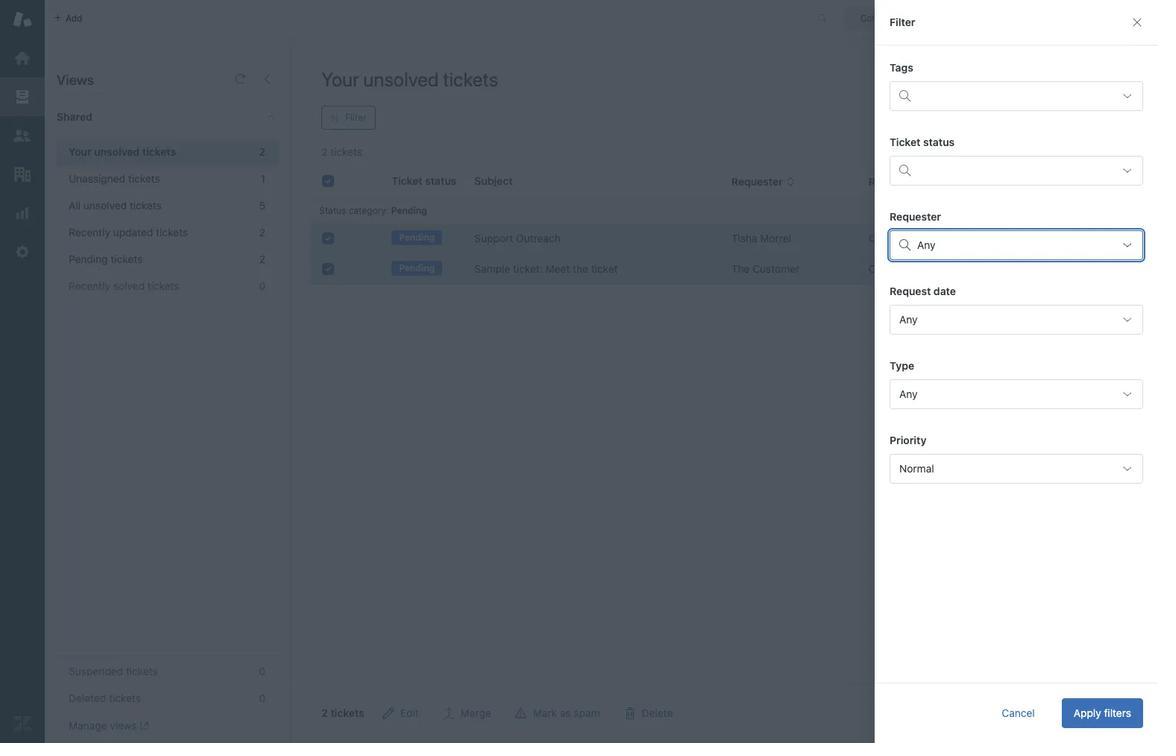 Task type: vqa. For each thing, say whether or not it's contained in the screenshot.
leftmost Cancel button
yes



Task type: locate. For each thing, give the bounding box(es) containing it.
2 vertical spatial unsolved
[[83, 199, 127, 212]]

deleted tickets
[[69, 692, 141, 705]]

support outreach
[[474, 232, 561, 245]]

1 vertical spatial priority
[[890, 434, 927, 447]]

tags element
[[890, 81, 1143, 111]]

0 horizontal spatial cancel button
[[990, 699, 1047, 729]]

1 vertical spatial type
[[890, 359, 914, 372]]

2 vertical spatial any
[[899, 388, 918, 400]]

suspended
[[69, 665, 123, 678]]

apply
[[1074, 707, 1101, 720]]

refresh views pane image
[[234, 73, 246, 85]]

1 vertical spatial unsolved
[[94, 145, 140, 158]]

0 vertical spatial any field
[[890, 305, 1143, 335]]

1 vertical spatial recently
[[69, 280, 110, 292]]

recently down all
[[69, 226, 110, 239]]

1 horizontal spatial cancel
[[1083, 707, 1116, 720]]

unsolved up unassigned tickets
[[94, 145, 140, 158]]

support
[[474, 232, 513, 245]]

0 horizontal spatial your
[[69, 145, 91, 158]]

oct
[[869, 232, 886, 245], [869, 263, 886, 275]]

1 horizontal spatial cancel button
[[1071, 699, 1128, 729]]

tickets
[[443, 68, 498, 90], [142, 145, 176, 158], [128, 172, 160, 185], [130, 199, 162, 212], [156, 226, 188, 239], [111, 253, 143, 266], [147, 280, 179, 292], [126, 665, 158, 678], [109, 692, 141, 705], [331, 707, 364, 720]]

close drawer image
[[1131, 16, 1143, 28]]

admin image
[[13, 242, 32, 262]]

1
[[261, 172, 266, 185]]

zendesk image
[[13, 714, 32, 734]]

0 horizontal spatial your unsolved tickets
[[69, 145, 176, 158]]

requester
[[731, 175, 783, 188], [890, 210, 941, 223]]

0 vertical spatial low
[[1050, 232, 1069, 245]]

2 inside region
[[321, 707, 328, 720]]

2 cancel from the left
[[1083, 707, 1116, 720]]

views
[[57, 72, 94, 88]]

requester up 19
[[890, 210, 941, 223]]

sample ticket: meet the ticket link
[[474, 262, 618, 277]]

filter inside dialog
[[890, 16, 916, 28]]

any
[[917, 239, 936, 251], [899, 313, 918, 326], [899, 388, 918, 400]]

mark as spam button
[[503, 699, 612, 729]]

2 for your unsolved tickets
[[259, 145, 266, 158]]

1 horizontal spatial your unsolved tickets
[[321, 68, 498, 90]]

requested button
[[869, 175, 934, 189]]

now showing 2 tickets region
[[292, 160, 1158, 744]]

row down tisha
[[310, 254, 1147, 285]]

filter
[[890, 16, 916, 28], [345, 112, 367, 123]]

all
[[69, 199, 81, 212]]

requester up tisha morrel
[[731, 175, 783, 188]]

0 vertical spatial type
[[952, 175, 977, 188]]

0 horizontal spatial priority
[[890, 434, 927, 447]]

recently down pending tickets
[[69, 280, 110, 292]]

cancel inside filter dialog
[[1002, 707, 1035, 720]]

2 cancel button from the left
[[1071, 699, 1128, 729]]

your unsolved tickets
[[321, 68, 498, 90], [69, 145, 176, 158]]

0 vertical spatial recently
[[69, 226, 110, 239]]

0 vertical spatial 0
[[259, 280, 266, 292]]

any for type
[[899, 388, 918, 400]]

merge
[[461, 707, 491, 720]]

pending tickets
[[69, 253, 143, 266]]

solved
[[113, 280, 145, 292]]

support outreach link
[[474, 231, 561, 246]]

Any field
[[890, 305, 1143, 335], [890, 380, 1143, 409]]

1 vertical spatial 0
[[259, 665, 266, 678]]

0 vertical spatial requester
[[731, 175, 783, 188]]

edit
[[400, 707, 419, 720]]

0 vertical spatial your unsolved tickets
[[321, 68, 498, 90]]

1 vertical spatial your unsolved tickets
[[69, 145, 176, 158]]

suspended tickets
[[69, 665, 158, 678]]

row up the the
[[310, 223, 1147, 254]]

tags
[[890, 61, 913, 74]]

your up unassigned
[[69, 145, 91, 158]]

1 horizontal spatial filter
[[890, 16, 916, 28]]

0
[[259, 280, 266, 292], [259, 665, 266, 678], [259, 692, 266, 705]]

2 0 from the top
[[259, 665, 266, 678]]

0 vertical spatial any
[[917, 239, 936, 251]]

row containing sample ticket: meet the ticket
[[310, 254, 1147, 285]]

1 vertical spatial oct
[[869, 263, 886, 275]]

status
[[923, 136, 955, 148]]

priority
[[1050, 175, 1087, 188], [890, 434, 927, 447]]

zendesk support image
[[13, 10, 32, 29]]

2 oct from the top
[[869, 263, 886, 275]]

get started image
[[13, 48, 32, 68]]

1 recently from the top
[[69, 226, 110, 239]]

your unsolved tickets up unassigned tickets
[[69, 145, 176, 158]]

1 vertical spatial any
[[899, 313, 918, 326]]

1 low from the top
[[1050, 232, 1069, 245]]

0 vertical spatial filter
[[890, 16, 916, 28]]

the
[[731, 263, 750, 275]]

2
[[259, 145, 266, 158], [259, 226, 266, 239], [259, 253, 266, 266], [321, 707, 328, 720]]

2 any field from the top
[[890, 380, 1143, 409]]

organizations image
[[13, 165, 32, 184]]

2 for recently updated tickets
[[259, 226, 266, 239]]

oct left 19
[[869, 232, 886, 245]]

unsolved
[[363, 68, 439, 90], [94, 145, 140, 158], [83, 199, 127, 212]]

unassigned
[[69, 172, 125, 185]]

1 row from the top
[[310, 223, 1147, 254]]

cancel button inside filter dialog
[[990, 699, 1047, 729]]

tisha morrel
[[731, 232, 791, 245]]

meet
[[546, 263, 570, 275]]

0 vertical spatial priority
[[1050, 175, 1087, 188]]

row
[[310, 223, 1147, 254], [310, 254, 1147, 285]]

ticket status
[[890, 136, 955, 148]]

unsolved up filter button
[[363, 68, 439, 90]]

incident
[[952, 263, 991, 275]]

merge button
[[431, 699, 503, 729]]

1 any field from the top
[[890, 305, 1143, 335]]

sample
[[474, 263, 510, 275]]

1 horizontal spatial type
[[952, 175, 977, 188]]

ticket:
[[513, 263, 543, 275]]

1 horizontal spatial priority
[[1050, 175, 1087, 188]]

0 horizontal spatial type
[[890, 359, 914, 372]]

1 oct from the top
[[869, 232, 886, 245]]

18
[[889, 263, 900, 275]]

subject
[[474, 175, 513, 187]]

recently
[[69, 226, 110, 239], [69, 280, 110, 292]]

all unsolved tickets
[[69, 199, 162, 212]]

1 vertical spatial requester
[[890, 210, 941, 223]]

your
[[321, 68, 359, 90], [69, 145, 91, 158]]

1 horizontal spatial requester
[[890, 210, 941, 223]]

views
[[110, 720, 137, 732]]

oct 18
[[869, 263, 900, 275]]

edit button
[[370, 699, 431, 729]]

customers image
[[13, 126, 32, 145]]

morrel
[[760, 232, 791, 245]]

your unsolved tickets up filter button
[[321, 68, 498, 90]]

pending
[[391, 205, 427, 216], [399, 232, 435, 243], [69, 253, 108, 266], [399, 263, 435, 274]]

oct for oct 18
[[869, 263, 886, 275]]

low
[[1050, 232, 1069, 245], [1050, 263, 1069, 275]]

date
[[934, 285, 956, 298]]

cancel inside now showing 2 tickets region
[[1083, 707, 1116, 720]]

your up filter button
[[321, 68, 359, 90]]

unsolved for 5
[[83, 199, 127, 212]]

requester element
[[890, 230, 1143, 260]]

1 vertical spatial any field
[[890, 380, 1143, 409]]

requester inside button
[[731, 175, 783, 188]]

recently solved tickets
[[69, 280, 179, 292]]

ticket
[[890, 136, 921, 148]]

ticket status element
[[890, 156, 1143, 186]]

delete
[[642, 707, 673, 720]]

cancel button
[[990, 699, 1047, 729], [1071, 699, 1128, 729]]

2 low from the top
[[1050, 263, 1069, 275]]

unsolved for 2
[[94, 145, 140, 158]]

any field for type
[[890, 380, 1143, 409]]

Normal field
[[890, 454, 1143, 484]]

filter button
[[321, 106, 376, 130]]

2 recently from the top
[[69, 280, 110, 292]]

type
[[952, 175, 977, 188], [890, 359, 914, 372]]

cancel
[[1002, 707, 1035, 720], [1083, 707, 1116, 720]]

oct left the 18
[[869, 263, 886, 275]]

low down requester element
[[1050, 263, 1069, 275]]

deleted
[[69, 692, 106, 705]]

0 horizontal spatial cancel
[[1002, 707, 1035, 720]]

1 cancel from the left
[[1002, 707, 1035, 720]]

collapse views pane image
[[261, 73, 273, 85]]

1 vertical spatial low
[[1050, 263, 1069, 275]]

recently updated tickets
[[69, 226, 188, 239]]

filter inside button
[[345, 112, 367, 123]]

priority inside button
[[1050, 175, 1087, 188]]

1 vertical spatial filter
[[345, 112, 367, 123]]

5
[[259, 199, 266, 212]]

low down priority button
[[1050, 232, 1069, 245]]

1 cancel button from the left
[[990, 699, 1047, 729]]

as
[[560, 707, 571, 720]]

unsolved down unassigned
[[83, 199, 127, 212]]

0 horizontal spatial filter
[[345, 112, 367, 123]]

0 horizontal spatial requester
[[731, 175, 783, 188]]

manage views
[[69, 720, 137, 732]]

2 vertical spatial 0
[[259, 692, 266, 705]]

apply filters
[[1074, 707, 1131, 720]]

low for incident
[[1050, 263, 1069, 275]]

the
[[573, 263, 588, 275]]

2 row from the top
[[310, 254, 1147, 285]]

category:
[[349, 205, 389, 216]]

0 vertical spatial oct
[[869, 232, 886, 245]]

1 horizontal spatial your
[[321, 68, 359, 90]]

1 0 from the top
[[259, 280, 266, 292]]

3 0 from the top
[[259, 692, 266, 705]]

cancel for cancel button in the filter dialog
[[1002, 707, 1035, 720]]

question
[[952, 232, 996, 245]]

views image
[[13, 87, 32, 107]]



Task type: describe. For each thing, give the bounding box(es) containing it.
unassigned tickets
[[69, 172, 160, 185]]

type inside 'button'
[[952, 175, 977, 188]]

ticket
[[591, 263, 618, 275]]

mark
[[533, 707, 557, 720]]

manage views link
[[69, 720, 148, 733]]

the customer
[[731, 263, 800, 275]]

requested
[[869, 175, 922, 188]]

0 vertical spatial unsolved
[[363, 68, 439, 90]]

status category: pending
[[319, 205, 427, 216]]

0 for suspended tickets
[[259, 665, 266, 678]]

request date
[[890, 285, 956, 298]]

any for request date
[[899, 313, 918, 326]]

delete button
[[612, 699, 685, 729]]

request
[[890, 285, 931, 298]]

recently for recently updated tickets
[[69, 226, 110, 239]]

reporting image
[[13, 204, 32, 223]]

requester button
[[731, 175, 795, 189]]

0 vertical spatial your
[[321, 68, 359, 90]]

priority inside filter dialog
[[890, 434, 927, 447]]

spam
[[574, 707, 600, 720]]

mark as spam
[[533, 707, 600, 720]]

oct for oct 19
[[869, 232, 886, 245]]

filters
[[1104, 707, 1131, 720]]

conversations
[[860, 12, 921, 23]]

requester inside filter dialog
[[890, 210, 941, 223]]

filter dialog
[[875, 0, 1158, 744]]

any inside requester element
[[917, 239, 936, 251]]

status
[[319, 205, 346, 216]]

manage
[[69, 720, 107, 732]]

normal
[[899, 462, 934, 475]]

1 vertical spatial your
[[69, 145, 91, 158]]

tisha
[[731, 232, 757, 245]]

conversations button
[[844, 6, 955, 30]]

recently for recently solved tickets
[[69, 280, 110, 292]]

main element
[[0, 0, 45, 744]]

updated
[[113, 226, 153, 239]]

cancel for 2nd cancel button from left
[[1083, 707, 1116, 720]]

oct 19
[[869, 232, 900, 245]]

0 for recently solved tickets
[[259, 280, 266, 292]]

2 for pending tickets
[[259, 253, 266, 266]]

customer
[[753, 263, 800, 275]]

(opens in a new tab) image
[[137, 722, 148, 731]]

any field for request date
[[890, 305, 1143, 335]]

type inside filter dialog
[[890, 359, 914, 372]]

sample ticket: meet the ticket
[[474, 263, 618, 275]]

shared button
[[45, 95, 251, 139]]

outreach
[[516, 232, 561, 245]]

shared heading
[[45, 95, 291, 139]]

19
[[889, 232, 900, 245]]

shared
[[57, 110, 92, 123]]

priority button
[[1050, 175, 1099, 189]]

type button
[[952, 175, 989, 189]]

tickets inside region
[[331, 707, 364, 720]]

2 tickets
[[321, 707, 364, 720]]

row containing support outreach
[[310, 223, 1147, 254]]

low for question
[[1050, 232, 1069, 245]]

0 for deleted tickets
[[259, 692, 266, 705]]

apply filters button
[[1062, 699, 1143, 729]]



